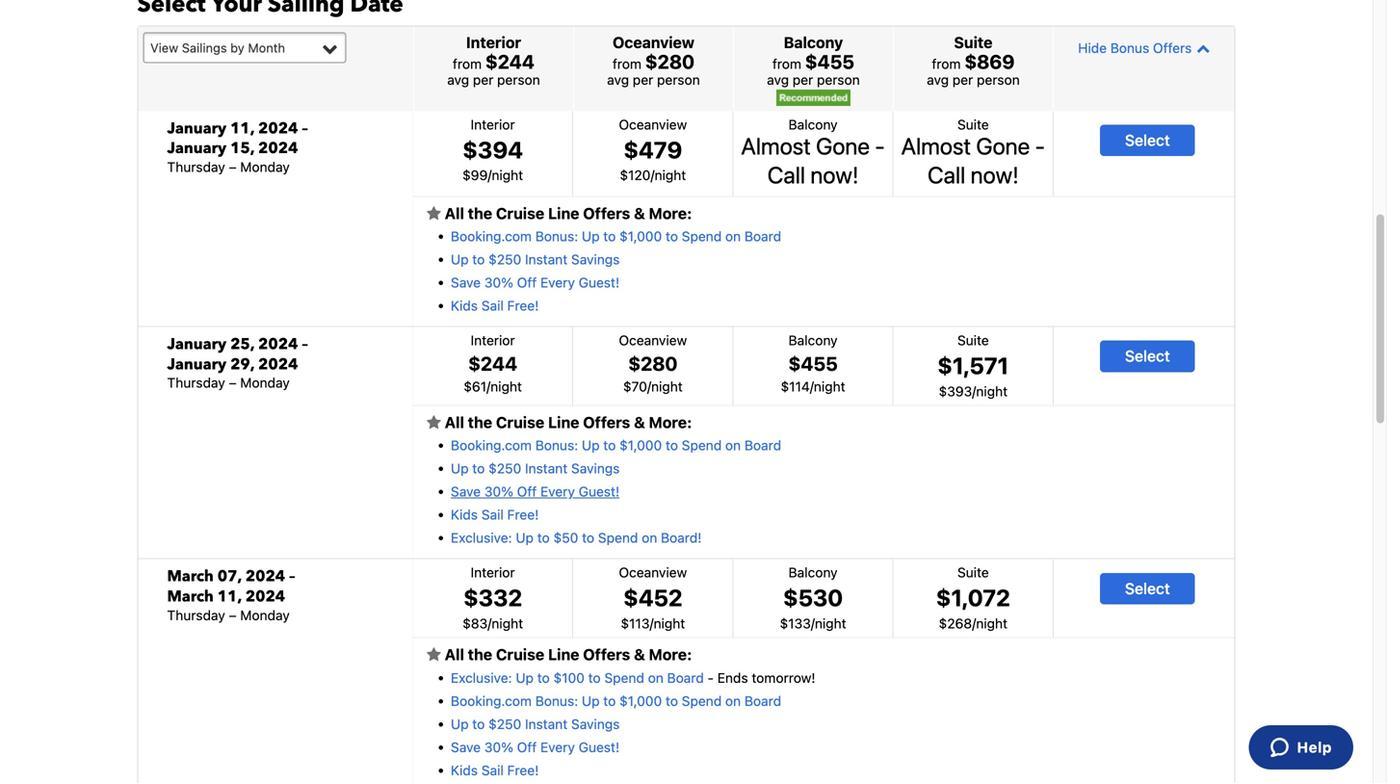Task type: describe. For each thing, give the bounding box(es) containing it.
line for $244
[[548, 413, 580, 432]]

per for $455
[[793, 72, 814, 87]]

/ for $244
[[487, 379, 491, 395]]

booking.com bonus: up to $1,000 to spend on board link for $479
[[451, 228, 782, 244]]

person for $244
[[497, 72, 540, 87]]

monday for $244
[[240, 375, 290, 391]]

$869
[[965, 50, 1015, 73]]

january 25, 2024 – january 29, 2024 thursday – monday
[[167, 334, 308, 391]]

bonus: for booking.com bonus: up to $1,000 to spend on board up to $250 instant savings save 30% off every guest! kids sail free! exclusive: up to $50 to spend on board!
[[536, 438, 578, 454]]

balcony $530 $133 / night
[[780, 565, 847, 632]]

/ for $530
[[811, 616, 815, 632]]

$530
[[783, 585, 843, 612]]

$99
[[463, 167, 488, 183]]

oceanview $479 $120 / night
[[619, 116, 687, 183]]

exclusive: up to $100 to spend on board link
[[451, 670, 704, 686]]

hide bonus offers link
[[1059, 31, 1230, 65]]

night for $394
[[492, 167, 523, 183]]

select for almost gone - call now!
[[1125, 131, 1170, 149]]

suite $1,571 $393 / night
[[938, 333, 1009, 399]]

view
[[150, 40, 178, 55]]

instant for booking.com bonus: up to $1,000 to spend on board up to $250 instant savings save 30% off every guest! kids sail free! exclusive: up to $50 to spend on board!
[[525, 461, 568, 477]]

- for balcony almost gone - call now!
[[875, 132, 885, 159]]

more: for $452
[[649, 646, 692, 664]]

kids inside exclusive: up to $100 to spend on board -                   ends tomorrow! booking.com bonus: up to $1,000 to spend on board up to $250 instant savings save 30% off every guest! kids sail free!
[[451, 762, 478, 778]]

booking.com inside exclusive: up to $100 to spend on board -                   ends tomorrow! booking.com bonus: up to $1,000 to spend on board up to $250 instant savings save 30% off every guest! kids sail free!
[[451, 693, 532, 709]]

/ for $1,072
[[972, 616, 976, 632]]

$280 inside oceanview $280 $70 / night
[[628, 352, 678, 375]]

4 january from the top
[[167, 354, 227, 375]]

11, inside january 11, 2024 – january 15, 2024 thursday – monday
[[230, 118, 254, 139]]

call for balcony almost gone - call now!
[[768, 161, 806, 188]]

11, inside "march 07, 2024 – march 11, 2024 thursday – monday"
[[218, 586, 242, 608]]

every inside exclusive: up to $100 to spend on board -                   ends tomorrow! booking.com bonus: up to $1,000 to spend on board up to $250 instant savings save 30% off every guest! kids sail free!
[[541, 739, 575, 755]]

almost for suite almost gone - call now!
[[902, 132, 971, 159]]

guest! inside exclusive: up to $100 to spend on board -                   ends tomorrow! booking.com bonus: up to $1,000 to spend on board up to $250 instant savings save 30% off every guest! kids sail free!
[[579, 739, 620, 755]]

up to $250 instant savings link for $394
[[451, 252, 620, 267]]

star image for $244
[[427, 415, 441, 431]]

2 march from the top
[[167, 586, 214, 608]]

$61
[[464, 379, 487, 395]]

thursday for $244
[[167, 375, 225, 391]]

person for $455
[[817, 72, 860, 87]]

select for $1,072
[[1125, 579, 1170, 598]]

january 11, 2024 – january 15, 2024 thursday – monday
[[167, 118, 308, 175]]

suite $1,072 $268 / night
[[936, 565, 1011, 632]]

night for $479
[[655, 167, 686, 183]]

booking.com bonus: up to $1,000 to spend on board up to $250 instant savings save 30% off every guest! kids sail free!
[[451, 228, 782, 314]]

cruise for $244
[[496, 413, 545, 432]]

1 march from the top
[[167, 566, 214, 587]]

gone for balcony almost gone - call now!
[[816, 132, 870, 159]]

suite for from
[[954, 33, 993, 51]]

$455 inside balcony $455 $114 / night
[[789, 352, 838, 375]]

$394
[[463, 136, 523, 163]]

avg for $869
[[927, 72, 949, 87]]

hide bonus offers
[[1078, 40, 1192, 56]]

free! inside exclusive: up to $100 to spend on board -                   ends tomorrow! booking.com bonus: up to $1,000 to spend on board up to $250 instant savings save 30% off every guest! kids sail free!
[[507, 762, 539, 778]]

3 save 30% off every guest! link from the top
[[451, 739, 620, 755]]

3 kids sail free! link from the top
[[451, 762, 539, 778]]

suite for almost
[[958, 116, 989, 132]]

more: for $479
[[649, 204, 692, 222]]

balcony almost gone - call now!
[[741, 116, 885, 188]]

on inside booking.com bonus: up to $1,000 to spend on board up to $250 instant savings save 30% off every guest! kids sail free!
[[726, 228, 741, 244]]

sail inside exclusive: up to $100 to spend on board -                   ends tomorrow! booking.com bonus: up to $1,000 to spend on board up to $250 instant savings save 30% off every guest! kids sail free!
[[482, 762, 504, 778]]

bonus
[[1111, 40, 1150, 56]]

up to $250 instant savings link for $244
[[451, 461, 620, 477]]

balcony from $455 avg per person
[[767, 33, 860, 87]]

$1,571
[[938, 352, 1009, 379]]

oceanview for $280
[[619, 333, 687, 348]]

$455 inside balcony from $455 avg per person
[[805, 50, 855, 73]]

save for booking.com bonus: up to $1,000 to spend on board up to $250 instant savings save 30% off every guest! kids sail free! exclusive: up to $50 to spend on board!
[[451, 484, 481, 500]]

board inside booking.com bonus: up to $1,000 to spend on board up to $250 instant savings save 30% off every guest! kids sail free! exclusive: up to $50 to spend on board!
[[745, 438, 782, 454]]

recommended image
[[777, 89, 851, 106]]

night for $1,072
[[976, 616, 1008, 632]]

off inside exclusive: up to $100 to spend on board -                   ends tomorrow! booking.com bonus: up to $1,000 to spend on board up to $250 instant savings save 30% off every guest! kids sail free!
[[517, 739, 537, 755]]

save 30% off every guest! link for $394
[[451, 275, 620, 291]]

$83
[[463, 616, 488, 632]]

sailings
[[182, 40, 227, 55]]

1 january from the top
[[167, 118, 227, 139]]

$250 for booking.com bonus: up to $1,000 to spend on board up to $250 instant savings save 30% off every guest! kids sail free!
[[489, 252, 522, 267]]

avg for $244
[[447, 72, 469, 87]]

30% for booking.com bonus: up to $1,000 to spend on board up to $250 instant savings save 30% off every guest! kids sail free! exclusive: up to $50 to spend on board!
[[485, 484, 514, 500]]

$250 for booking.com bonus: up to $1,000 to spend on board up to $250 instant savings save 30% off every guest! kids sail free! exclusive: up to $50 to spend on board!
[[489, 461, 522, 477]]

select link for $1,072
[[1100, 573, 1196, 605]]

the for $244
[[468, 413, 492, 432]]

person for $280
[[657, 72, 700, 87]]

exclusive: up to $100 to spend on board -                   ends tomorrow! booking.com bonus: up to $1,000 to spend on board up to $250 instant savings save 30% off every guest! kids sail free!
[[451, 670, 816, 778]]

bonus: for booking.com bonus: up to $1,000 to spend on board up to $250 instant savings save 30% off every guest! kids sail free!
[[536, 228, 578, 244]]

/ for $1,571
[[972, 383, 976, 399]]

view sailings by month link
[[143, 32, 346, 63]]

thursday for $394
[[167, 159, 225, 175]]

$250 inside exclusive: up to $100 to spend on board -                   ends tomorrow! booking.com bonus: up to $1,000 to spend on board up to $250 instant savings save 30% off every guest! kids sail free!
[[489, 716, 522, 732]]

offers for $530
[[583, 646, 630, 664]]

interior $394 $99 / night
[[463, 116, 523, 183]]

3 up to $250 instant savings link from the top
[[451, 716, 620, 732]]

sail for booking.com bonus: up to $1,000 to spend on board up to $250 instant savings save 30% off every guest! kids sail free!
[[482, 298, 504, 314]]

$1,072
[[936, 585, 1011, 612]]

$100
[[554, 670, 585, 686]]

balcony for from
[[784, 33, 843, 51]]

hide
[[1078, 40, 1107, 56]]

interior $332 $83 / night
[[463, 565, 523, 632]]

guest! for booking.com bonus: up to $1,000 to spend on board up to $250 instant savings save 30% off every guest! kids sail free! exclusive: up to $50 to spend on board!
[[579, 484, 620, 500]]

oceanview for $479
[[619, 116, 687, 132]]

balcony for almost
[[789, 116, 838, 132]]

$133
[[780, 616, 811, 632]]

avg for $280
[[607, 72, 629, 87]]

29,
[[230, 354, 254, 375]]

/ for $332
[[488, 616, 492, 632]]

cruise for $394
[[496, 204, 545, 222]]

now! for suite almost gone - call now!
[[971, 161, 1019, 188]]

ends
[[718, 670, 748, 686]]

free! for booking.com bonus: up to $1,000 to spend on board up to $250 instant savings save 30% off every guest! kids sail free!
[[507, 298, 539, 314]]

- inside exclusive: up to $100 to spend on board -                   ends tomorrow! booking.com bonus: up to $1,000 to spend on board up to $250 instant savings save 30% off every guest! kids sail free!
[[708, 670, 714, 686]]

$332
[[464, 585, 522, 612]]

gone for suite almost gone - call now!
[[976, 132, 1030, 159]]

30% for booking.com bonus: up to $1,000 to spend on board up to $250 instant savings save 30% off every guest! kids sail free!
[[485, 275, 514, 291]]

bonus: inside exclusive: up to $100 to spend on board -                   ends tomorrow! booking.com bonus: up to $1,000 to spend on board up to $250 instant savings save 30% off every guest! kids sail free!
[[536, 693, 578, 709]]

3 january from the top
[[167, 334, 227, 355]]

night for $1,571
[[976, 383, 1008, 399]]

save inside exclusive: up to $100 to spend on board -                   ends tomorrow! booking.com bonus: up to $1,000 to spend on board up to $250 instant savings save 30% off every guest! kids sail free!
[[451, 739, 481, 755]]

instant for booking.com bonus: up to $1,000 to spend on board up to $250 instant savings save 30% off every guest! kids sail free!
[[525, 252, 568, 267]]

booking.com bonus: up to $1,000 to spend on board up to $250 instant savings save 30% off every guest! kids sail free! exclusive: up to $50 to spend on board!
[[451, 438, 782, 546]]

avg for $455
[[767, 72, 789, 87]]

$114
[[781, 379, 810, 395]]

25,
[[230, 334, 254, 355]]

interior $244 $61 / night
[[464, 333, 522, 395]]

more: for $280
[[649, 413, 692, 432]]

2 january from the top
[[167, 138, 227, 159]]

savings for booking.com bonus: up to $1,000 to spend on board up to $250 instant savings save 30% off every guest! kids sail free! exclusive: up to $50 to spend on board!
[[571, 461, 620, 477]]

$1,000 for booking.com bonus: up to $1,000 to spend on board up to $250 instant savings save 30% off every guest! kids sail free! exclusive: up to $50 to spend on board!
[[620, 438, 662, 454]]

line for $394
[[548, 204, 580, 222]]

$70
[[623, 379, 647, 395]]



Task type: locate. For each thing, give the bounding box(es) containing it.
save
[[451, 275, 481, 291], [451, 484, 481, 500], [451, 739, 481, 755]]

all the cruise line offers & more: down $70
[[441, 413, 692, 432]]

all down $83
[[445, 646, 464, 664]]

offers for almost gone - call now!
[[583, 204, 630, 222]]

suite for $1,571
[[958, 333, 989, 348]]

3 booking.com from the top
[[451, 693, 532, 709]]

2 vertical spatial booking.com
[[451, 693, 532, 709]]

/ inside suite $1,072 $268 / night
[[972, 616, 976, 632]]

person up "$394" at the top left
[[497, 72, 540, 87]]

0 vertical spatial off
[[517, 275, 537, 291]]

gone down recommended image
[[816, 132, 870, 159]]

the down $61
[[468, 413, 492, 432]]

2 vertical spatial every
[[541, 739, 575, 755]]

4 per from the left
[[953, 72, 973, 87]]

balcony
[[784, 33, 843, 51], [789, 116, 838, 132], [789, 333, 838, 348], [789, 565, 838, 581]]

thursday inside january 25, 2024 – january 29, 2024 thursday – monday
[[167, 375, 225, 391]]

0 vertical spatial save 30% off every guest! link
[[451, 275, 620, 291]]

from inside the suite from $869 avg per person
[[932, 56, 961, 72]]

2 savings from the top
[[571, 461, 620, 477]]

offers down $70
[[583, 413, 630, 432]]

1 avg from the left
[[447, 72, 469, 87]]

1 vertical spatial line
[[548, 413, 580, 432]]

3 select link from the top
[[1100, 573, 1196, 605]]

30% inside booking.com bonus: up to $1,000 to spend on board up to $250 instant savings save 30% off every guest! kids sail free!
[[485, 275, 514, 291]]

suite almost gone - call now!
[[902, 116, 1046, 188]]

night inside suite $1,072 $268 / night
[[976, 616, 1008, 632]]

per inside balcony from $455 avg per person
[[793, 72, 814, 87]]

/ inside oceanview $280 $70 / night
[[647, 379, 651, 395]]

30% inside booking.com bonus: up to $1,000 to spend on board up to $250 instant savings save 30% off every guest! kids sail free! exclusive: up to $50 to spend on board!
[[485, 484, 514, 500]]

/ inside the oceanview $452 $113 / night
[[650, 616, 654, 632]]

$113
[[621, 616, 650, 632]]

offers
[[1153, 40, 1192, 56], [583, 204, 630, 222], [583, 413, 630, 432], [583, 646, 630, 664]]

2 $1,000 from the top
[[620, 438, 662, 454]]

& for $280
[[634, 413, 645, 432]]

$1,000 down exclusive: up to $100 to spend on board link
[[620, 693, 662, 709]]

march 07, 2024 – march 11, 2024 thursday – monday
[[167, 566, 295, 623]]

save 30% off every guest! link up $50
[[451, 484, 620, 500]]

every
[[541, 275, 575, 291], [541, 484, 575, 500], [541, 739, 575, 755]]

balcony down recommended image
[[789, 116, 838, 132]]

$268
[[939, 616, 972, 632]]

0 vertical spatial guest!
[[579, 275, 620, 291]]

$479
[[624, 136, 683, 163]]

all
[[445, 204, 464, 222], [445, 413, 464, 432], [445, 646, 464, 664]]

per inside interior from $244 avg per person
[[473, 72, 494, 87]]

monday inside "march 07, 2024 – march 11, 2024 thursday – monday"
[[240, 607, 290, 623]]

1 vertical spatial star image
[[427, 415, 441, 431]]

1 vertical spatial all
[[445, 413, 464, 432]]

2 select link from the top
[[1100, 341, 1196, 372]]

bonus:
[[536, 228, 578, 244], [536, 438, 578, 454], [536, 693, 578, 709]]

thursday inside "march 07, 2024 – march 11, 2024 thursday – monday"
[[167, 607, 225, 623]]

booking.com down $83
[[451, 693, 532, 709]]

sail
[[482, 298, 504, 314], [482, 507, 504, 523], [482, 762, 504, 778]]

2 thursday from the top
[[167, 375, 225, 391]]

3 $1,000 from the top
[[620, 693, 662, 709]]

up to $250 instant savings link
[[451, 252, 620, 267], [451, 461, 620, 477], [451, 716, 620, 732]]

select for $1,571
[[1125, 347, 1170, 365]]

thursday inside january 11, 2024 – january 15, 2024 thursday – monday
[[167, 159, 225, 175]]

3 avg from the left
[[767, 72, 789, 87]]

night inside balcony $530 $133 / night
[[815, 616, 847, 632]]

call for suite almost gone - call now!
[[928, 161, 966, 188]]

booking.com inside booking.com bonus: up to $1,000 to spend on board up to $250 instant savings save 30% off every guest! kids sail free!
[[451, 228, 532, 244]]

0 vertical spatial select
[[1125, 131, 1170, 149]]

$120
[[620, 167, 651, 183]]

1 horizontal spatial gone
[[976, 132, 1030, 159]]

line for $332
[[548, 646, 580, 664]]

3 save from the top
[[451, 739, 481, 755]]

1 sail from the top
[[482, 298, 504, 314]]

$1,000 inside exclusive: up to $100 to spend on board -                   ends tomorrow! booking.com bonus: up to $1,000 to spend on board up to $250 instant savings save 30% off every guest! kids sail free!
[[620, 693, 662, 709]]

1 booking.com bonus: up to $1,000 to spend on board link from the top
[[451, 228, 782, 244]]

2 vertical spatial instant
[[525, 716, 568, 732]]

1 almost from the left
[[741, 132, 811, 159]]

1 vertical spatial bonus:
[[536, 438, 578, 454]]

more: down $120
[[649, 204, 692, 222]]

night for $332
[[492, 616, 523, 632]]

0 vertical spatial star image
[[427, 206, 441, 221]]

booking.com for booking.com bonus: up to $1,000 to spend on board up to $250 instant savings save 30% off every guest! kids sail free! exclusive: up to $50 to spend on board!
[[451, 438, 532, 454]]

0 vertical spatial exclusive:
[[451, 530, 512, 546]]

2 more: from the top
[[649, 413, 692, 432]]

interior for $394
[[471, 116, 515, 132]]

11,
[[230, 118, 254, 139], [218, 586, 242, 608]]

1 vertical spatial $244
[[468, 352, 518, 375]]

tomorrow!
[[752, 670, 816, 686]]

gone inside suite almost gone - call now!
[[976, 132, 1030, 159]]

gone down '$869'
[[976, 132, 1030, 159]]

/ inside balcony $455 $114 / night
[[810, 379, 814, 395]]

kids for booking.com bonus: up to $1,000 to spend on board up to $250 instant savings save 30% off every guest! kids sail free!
[[451, 298, 478, 314]]

0 vertical spatial $244
[[485, 50, 535, 73]]

/ for $452
[[650, 616, 654, 632]]

2 vertical spatial $1,000
[[620, 693, 662, 709]]

booking.com bonus: up to $1,000 to spend on board link down exclusive: up to $100 to spend on board link
[[451, 693, 782, 709]]

call
[[768, 161, 806, 188], [928, 161, 966, 188]]

person for $869
[[977, 72, 1020, 87]]

night for $455
[[814, 379, 846, 395]]

2 vertical spatial all
[[445, 646, 464, 664]]

off
[[517, 275, 537, 291], [517, 484, 537, 500], [517, 739, 537, 755]]

bonus: inside booking.com bonus: up to $1,000 to spend on board up to $250 instant savings save 30% off every guest! kids sail free! exclusive: up to $50 to spend on board!
[[536, 438, 578, 454]]

from for $869
[[932, 56, 961, 72]]

offers right bonus in the top right of the page
[[1153, 40, 1192, 56]]

balcony up recommended image
[[784, 33, 843, 51]]

night down $530
[[815, 616, 847, 632]]

per inside oceanview from $280 avg per person
[[633, 72, 654, 87]]

/ inside suite $1,571 $393 / night
[[972, 383, 976, 399]]

2 gone from the left
[[976, 132, 1030, 159]]

3 & from the top
[[634, 646, 645, 664]]

0 vertical spatial free!
[[507, 298, 539, 314]]

save for booking.com bonus: up to $1,000 to spend on board up to $250 instant savings save 30% off every guest! kids sail free!
[[451, 275, 481, 291]]

2 all from the top
[[445, 413, 464, 432]]

board
[[745, 228, 782, 244], [745, 438, 782, 454], [667, 670, 704, 686], [745, 693, 782, 709]]

- for suite almost gone - call now!
[[1035, 132, 1046, 159]]

3 kids from the top
[[451, 762, 478, 778]]

guest! for booking.com bonus: up to $1,000 to spend on board up to $250 instant savings save 30% off every guest! kids sail free!
[[579, 275, 620, 291]]

off for booking.com bonus: up to $1,000 to spend on board up to $250 instant savings save 30% off every guest! kids sail free! exclusive: up to $50 to spend on board!
[[517, 484, 537, 500]]

3 per from the left
[[793, 72, 814, 87]]

1 vertical spatial kids
[[451, 507, 478, 523]]

oceanview $280 $70 / night
[[619, 333, 687, 395]]

off down exclusive: up to $100 to spend on board link
[[517, 739, 537, 755]]

booking.com bonus: up to $1,000 to spend on board link down $120
[[451, 228, 782, 244]]

2 guest! from the top
[[579, 484, 620, 500]]

exclusive: up $332
[[451, 530, 512, 546]]

spend inside booking.com bonus: up to $1,000 to spend on board up to $250 instant savings save 30% off every guest! kids sail free!
[[682, 228, 722, 244]]

night inside interior $332 $83 / night
[[492, 616, 523, 632]]

now! inside balcony almost gone - call now!
[[811, 161, 859, 188]]

exclusive: down $83
[[451, 670, 512, 686]]

$280 up $479
[[645, 50, 695, 73]]

1 & from the top
[[634, 204, 645, 222]]

2 kids sail free! link from the top
[[451, 507, 539, 523]]

booking.com inside booking.com bonus: up to $1,000 to spend on board up to $250 instant savings save 30% off every guest! kids sail free! exclusive: up to $50 to spend on board!
[[451, 438, 532, 454]]

almost
[[741, 132, 811, 159], [902, 132, 971, 159]]

2 vertical spatial save 30% off every guest! link
[[451, 739, 620, 755]]

2 & from the top
[[634, 413, 645, 432]]

1 vertical spatial instant
[[525, 461, 568, 477]]

2 vertical spatial off
[[517, 739, 537, 755]]

exclusive: inside booking.com bonus: up to $1,000 to spend on board up to $250 instant savings save 30% off every guest! kids sail free! exclusive: up to $50 to spend on board!
[[451, 530, 512, 546]]

1 vertical spatial monday
[[240, 375, 290, 391]]

balcony inside balcony almost gone - call now!
[[789, 116, 838, 132]]

balcony $455 $114 / night
[[781, 333, 846, 395]]

1 instant from the top
[[525, 252, 568, 267]]

select
[[1125, 131, 1170, 149], [1125, 347, 1170, 365], [1125, 579, 1170, 598]]

2 booking.com from the top
[[451, 438, 532, 454]]

0 vertical spatial sail
[[482, 298, 504, 314]]

3 the from the top
[[468, 646, 492, 664]]

line up $100 at the bottom
[[548, 646, 580, 664]]

$244 inside interior $244 $61 / night
[[468, 352, 518, 375]]

1 line from the top
[[548, 204, 580, 222]]

2 vertical spatial line
[[548, 646, 580, 664]]

0 vertical spatial kids sail free! link
[[451, 298, 539, 314]]

by
[[230, 40, 245, 55]]

3 all from the top
[[445, 646, 464, 664]]

1 vertical spatial savings
[[571, 461, 620, 477]]

0 horizontal spatial now!
[[811, 161, 859, 188]]

0 vertical spatial thursday
[[167, 159, 225, 175]]

bonus: inside booking.com bonus: up to $1,000 to spend on board up to $250 instant savings save 30% off every guest! kids sail free!
[[536, 228, 578, 244]]

0 vertical spatial booking.com
[[451, 228, 532, 244]]

0 vertical spatial savings
[[571, 252, 620, 267]]

2 vertical spatial all the cruise line offers & more:
[[441, 646, 692, 664]]

night inside interior $244 $61 / night
[[491, 379, 522, 395]]

more: down $113
[[649, 646, 692, 664]]

1 vertical spatial $455
[[789, 352, 838, 375]]

save inside booking.com bonus: up to $1,000 to spend on board up to $250 instant savings save 30% off every guest! kids sail free! exclusive: up to $50 to spend on board!
[[451, 484, 481, 500]]

1 kids from the top
[[451, 298, 478, 314]]

3 cruise from the top
[[496, 646, 545, 664]]

per up suite almost gone - call now!
[[953, 72, 973, 87]]

person inside the suite from $869 avg per person
[[977, 72, 1020, 87]]

1 vertical spatial select link
[[1100, 341, 1196, 372]]

thursday left 29,
[[167, 375, 225, 391]]

1 select link from the top
[[1100, 125, 1196, 156]]

all the cruise line offers & more:
[[441, 204, 692, 222], [441, 413, 692, 432], [441, 646, 692, 664]]

per for $280
[[633, 72, 654, 87]]

0 vertical spatial bonus:
[[536, 228, 578, 244]]

1 all from the top
[[445, 204, 464, 222]]

3 free! from the top
[[507, 762, 539, 778]]

view sailings by month
[[150, 40, 285, 55]]

star image
[[427, 206, 441, 221], [427, 415, 441, 431], [427, 648, 441, 663]]

1 30% from the top
[[485, 275, 514, 291]]

almost down the suite from $869 avg per person
[[902, 132, 971, 159]]

interior for $332
[[471, 565, 515, 581]]

2 up to $250 instant savings link from the top
[[451, 461, 620, 477]]

2 vertical spatial savings
[[571, 716, 620, 732]]

cruise
[[496, 204, 545, 222], [496, 413, 545, 432], [496, 646, 545, 664]]

1 vertical spatial 30%
[[485, 484, 514, 500]]

night down '$1,571'
[[976, 383, 1008, 399]]

0 vertical spatial kids
[[451, 298, 478, 314]]

balcony inside balcony from $455 avg per person
[[784, 33, 843, 51]]

1 booking.com from the top
[[451, 228, 532, 244]]

2 person from the left
[[657, 72, 700, 87]]

now!
[[811, 161, 859, 188], [971, 161, 1019, 188]]

cruise for $332
[[496, 646, 545, 664]]

$1,000
[[620, 228, 662, 244], [620, 438, 662, 454], [620, 693, 662, 709]]

kids
[[451, 298, 478, 314], [451, 507, 478, 523], [451, 762, 478, 778]]

save inside booking.com bonus: up to $1,000 to spend on board up to $250 instant savings save 30% off every guest! kids sail free!
[[451, 275, 481, 291]]

2 almost from the left
[[902, 132, 971, 159]]

0 vertical spatial $250
[[489, 252, 522, 267]]

select link for almost gone - call now!
[[1100, 125, 1196, 156]]

1 gone from the left
[[816, 132, 870, 159]]

1 thursday from the top
[[167, 159, 225, 175]]

1 vertical spatial sail
[[482, 507, 504, 523]]

the for $394
[[468, 204, 492, 222]]

star image for $394
[[427, 206, 441, 221]]

almost for balcony almost gone - call now!
[[741, 132, 811, 159]]

free! inside booking.com bonus: up to $1,000 to spend on board up to $250 instant savings save 30% off every guest! kids sail free! exclusive: up to $50 to spend on board!
[[507, 507, 539, 523]]

0 vertical spatial &
[[634, 204, 645, 222]]

2 $250 from the top
[[489, 461, 522, 477]]

2 vertical spatial sail
[[482, 762, 504, 778]]

3 bonus: from the top
[[536, 693, 578, 709]]

2 vertical spatial kids
[[451, 762, 478, 778]]

1 free! from the top
[[507, 298, 539, 314]]

0 vertical spatial instant
[[525, 252, 568, 267]]

& down $113
[[634, 646, 645, 664]]

booking.com down $61
[[451, 438, 532, 454]]

night down "$394" at the top left
[[492, 167, 523, 183]]

all the cruise line offers & more: for $332
[[441, 646, 692, 664]]

night down $332
[[492, 616, 523, 632]]

-
[[875, 132, 885, 159], [1035, 132, 1046, 159], [708, 670, 714, 686]]

2 instant from the top
[[525, 461, 568, 477]]

1 bonus: from the top
[[536, 228, 578, 244]]

$452
[[624, 585, 683, 612]]

0 vertical spatial $280
[[645, 50, 695, 73]]

2 vertical spatial up to $250 instant savings link
[[451, 716, 620, 732]]

line up booking.com bonus: up to $1,000 to spend on board up to $250 instant savings save 30% off every guest! kids sail free! exclusive: up to $50 to spend on board!
[[548, 413, 580, 432]]

2 bonus: from the top
[[536, 438, 578, 454]]

–
[[302, 118, 308, 139], [229, 159, 237, 175], [302, 334, 308, 355], [229, 375, 237, 391], [289, 566, 295, 587], [229, 607, 237, 623]]

more:
[[649, 204, 692, 222], [649, 413, 692, 432], [649, 646, 692, 664]]

all down $61
[[445, 413, 464, 432]]

$250 inside booking.com bonus: up to $1,000 to spend on board up to $250 instant savings save 30% off every guest! kids sail free!
[[489, 252, 522, 267]]

all for $244
[[445, 413, 464, 432]]

monday inside january 25, 2024 – january 29, 2024 thursday – monday
[[240, 375, 290, 391]]

person up recommended image
[[817, 72, 860, 87]]

1 exclusive: from the top
[[451, 530, 512, 546]]

all for $394
[[445, 204, 464, 222]]

1 vertical spatial $250
[[489, 461, 522, 477]]

$244 up "$394" at the top left
[[485, 50, 535, 73]]

1 vertical spatial exclusive:
[[451, 670, 512, 686]]

interior from $244 avg per person
[[447, 33, 540, 87]]

kids inside booking.com bonus: up to $1,000 to spend on board up to $250 instant savings save 30% off every guest! kids sail free! exclusive: up to $50 to spend on board!
[[451, 507, 478, 523]]

0 vertical spatial save
[[451, 275, 481, 291]]

2 horizontal spatial -
[[1035, 132, 1046, 159]]

$280 inside oceanview from $280 avg per person
[[645, 50, 695, 73]]

off up interior $244 $61 / night
[[517, 275, 537, 291]]

/ for $479
[[651, 167, 655, 183]]

& for $452
[[634, 646, 645, 664]]

every inside booking.com bonus: up to $1,000 to spend on board up to $250 instant savings save 30% off every guest! kids sail free!
[[541, 275, 575, 291]]

$244 up $61
[[468, 352, 518, 375]]

all the cruise line offers & more: up booking.com bonus: up to $1,000 to spend on board up to $250 instant savings save 30% off every guest! kids sail free!
[[441, 204, 692, 222]]

suite
[[954, 33, 993, 51], [958, 116, 989, 132], [958, 333, 989, 348], [958, 565, 989, 581]]

/ for $455
[[810, 379, 814, 395]]

savings inside exclusive: up to $100 to spend on board -                   ends tomorrow! booking.com bonus: up to $1,000 to spend on board up to $250 instant savings save 30% off every guest! kids sail free!
[[571, 716, 620, 732]]

2 vertical spatial save
[[451, 739, 481, 755]]

from for $280
[[613, 56, 642, 72]]

booking.com bonus: up to $1,000 to spend on board link down $70
[[451, 438, 782, 454]]

1 vertical spatial 11,
[[218, 586, 242, 608]]

1 vertical spatial booking.com
[[451, 438, 532, 454]]

1 off from the top
[[517, 275, 537, 291]]

per up "$394" at the top left
[[473, 72, 494, 87]]

avg
[[447, 72, 469, 87], [607, 72, 629, 87], [767, 72, 789, 87], [927, 72, 949, 87]]

/ inside interior $394 $99 / night
[[488, 167, 492, 183]]

almost down recommended image
[[741, 132, 811, 159]]

suite inside the suite from $869 avg per person
[[954, 33, 993, 51]]

exclusive: inside exclusive: up to $100 to spend on board -                   ends tomorrow! booking.com bonus: up to $1,000 to spend on board up to $250 instant savings save 30% off every guest! kids sail free!
[[451, 670, 512, 686]]

1 vertical spatial save
[[451, 484, 481, 500]]

15,
[[230, 138, 254, 159]]

oceanview
[[613, 33, 695, 51], [619, 116, 687, 132], [619, 333, 687, 348], [619, 565, 687, 581]]

1 vertical spatial more:
[[649, 413, 692, 432]]

board!
[[661, 530, 702, 546]]

gone inside balcony almost gone - call now!
[[816, 132, 870, 159]]

1 vertical spatial off
[[517, 484, 537, 500]]

person inside oceanview from $280 avg per person
[[657, 72, 700, 87]]

instant inside exclusive: up to $100 to spend on board -                   ends tomorrow! booking.com bonus: up to $1,000 to spend on board up to $250 instant savings save 30% off every guest! kids sail free!
[[525, 716, 568, 732]]

2 every from the top
[[541, 484, 575, 500]]

3 thursday from the top
[[167, 607, 225, 623]]

1 vertical spatial free!
[[507, 507, 539, 523]]

night for $530
[[815, 616, 847, 632]]

almost inside suite almost gone - call now!
[[902, 132, 971, 159]]

booking.com down $99 at left
[[451, 228, 532, 244]]

1 vertical spatial save 30% off every guest! link
[[451, 484, 620, 500]]

from up "$394" at the top left
[[453, 56, 482, 72]]

2 vertical spatial booking.com bonus: up to $1,000 to spend on board link
[[451, 693, 782, 709]]

from left '$869'
[[932, 56, 961, 72]]

from inside balcony from $455 avg per person
[[773, 56, 802, 72]]

select link for $1,571
[[1100, 341, 1196, 372]]

3 guest! from the top
[[579, 739, 620, 755]]

free! inside booking.com bonus: up to $1,000 to spend on board up to $250 instant savings save 30% off every guest! kids sail free!
[[507, 298, 539, 314]]

thursday left 15, on the left of page
[[167, 159, 225, 175]]

$455 up recommended image
[[805, 50, 855, 73]]

booking.com
[[451, 228, 532, 244], [451, 438, 532, 454], [451, 693, 532, 709]]

savings
[[571, 252, 620, 267], [571, 461, 620, 477], [571, 716, 620, 732]]

night right $61
[[491, 379, 522, 395]]

balcony up $114
[[789, 333, 838, 348]]

$1,000 for booking.com bonus: up to $1,000 to spend on board up to $250 instant savings save 30% off every guest! kids sail free!
[[620, 228, 662, 244]]

1 horizontal spatial call
[[928, 161, 966, 188]]

sail for booking.com bonus: up to $1,000 to spend on board up to $250 instant savings save 30% off every guest! kids sail free! exclusive: up to $50 to spend on board!
[[482, 507, 504, 523]]

3 all the cruise line offers & more: from the top
[[441, 646, 692, 664]]

all for $332
[[445, 646, 464, 664]]

2 vertical spatial &
[[634, 646, 645, 664]]

$250 inside booking.com bonus: up to $1,000 to spend on board up to $250 instant savings save 30% off every guest! kids sail free! exclusive: up to $50 to spend on board!
[[489, 461, 522, 477]]

1 vertical spatial booking.com bonus: up to $1,000 to spend on board link
[[451, 438, 782, 454]]

night down $1,072
[[976, 616, 1008, 632]]

exclusive:
[[451, 530, 512, 546], [451, 670, 512, 686]]

1 vertical spatial cruise
[[496, 413, 545, 432]]

oceanview for from
[[613, 33, 695, 51]]

up
[[582, 228, 600, 244], [451, 252, 469, 267], [582, 438, 600, 454], [451, 461, 469, 477], [516, 530, 534, 546], [516, 670, 534, 686], [582, 693, 600, 709], [451, 716, 469, 732]]

1 vertical spatial up to $250 instant savings link
[[451, 461, 620, 477]]

free! for booking.com bonus: up to $1,000 to spend on board up to $250 instant savings save 30% off every guest! kids sail free! exclusive: up to $50 to spend on board!
[[507, 507, 539, 523]]

thursday
[[167, 159, 225, 175], [167, 375, 225, 391], [167, 607, 225, 623]]

avg left '$869'
[[927, 72, 949, 87]]

$393
[[939, 383, 972, 399]]

$244 inside interior from $244 avg per person
[[485, 50, 535, 73]]

interior inside interior from $244 avg per person
[[466, 33, 521, 51]]

avg inside oceanview from $280 avg per person
[[607, 72, 629, 87]]

3 select from the top
[[1125, 579, 1170, 598]]

$455
[[805, 50, 855, 73], [789, 352, 838, 375]]

oceanview $452 $113 / night
[[619, 565, 687, 632]]

2 monday from the top
[[240, 375, 290, 391]]

1 vertical spatial thursday
[[167, 375, 225, 391]]

3 30% from the top
[[485, 739, 514, 755]]

1 horizontal spatial now!
[[971, 161, 1019, 188]]

offers for $455
[[583, 413, 630, 432]]

2 call from the left
[[928, 161, 966, 188]]

booking.com for booking.com bonus: up to $1,000 to spend on board up to $250 instant savings save 30% off every guest! kids sail free!
[[451, 228, 532, 244]]

off up exclusive: up to $50 to spend on board! "link"
[[517, 484, 537, 500]]

star image for $332
[[427, 648, 441, 663]]

3 booking.com bonus: up to $1,000 to spend on board link from the top
[[451, 693, 782, 709]]

kids sail free! link
[[451, 298, 539, 314], [451, 507, 539, 523], [451, 762, 539, 778]]

2 kids from the top
[[451, 507, 478, 523]]

/ for $280
[[647, 379, 651, 395]]

night right $70
[[651, 379, 683, 395]]

2 vertical spatial star image
[[427, 648, 441, 663]]

1 vertical spatial $280
[[628, 352, 678, 375]]

1 vertical spatial every
[[541, 484, 575, 500]]

night inside interior $394 $99 / night
[[492, 167, 523, 183]]

save 30% off every guest! link up interior $244 $61 / night
[[451, 275, 620, 291]]

night for $280
[[651, 379, 683, 395]]

0 vertical spatial up to $250 instant savings link
[[451, 252, 620, 267]]

$280 up $70
[[628, 352, 678, 375]]

07,
[[218, 566, 242, 587]]

the down $99 at left
[[468, 204, 492, 222]]

gone
[[816, 132, 870, 159], [976, 132, 1030, 159]]

night inside suite $1,571 $393 / night
[[976, 383, 1008, 399]]

$1,000 down $70
[[620, 438, 662, 454]]

off for booking.com bonus: up to $1,000 to spend on board up to $250 instant savings save 30% off every guest! kids sail free!
[[517, 275, 537, 291]]

3 monday from the top
[[240, 607, 290, 623]]

off inside booking.com bonus: up to $1,000 to spend on board up to $250 instant savings save 30% off every guest! kids sail free! exclusive: up to $50 to spend on board!
[[517, 484, 537, 500]]

0 horizontal spatial almost
[[741, 132, 811, 159]]

0 vertical spatial select link
[[1100, 125, 1196, 156]]

- inside balcony almost gone - call now!
[[875, 132, 885, 159]]

per up recommended image
[[793, 72, 814, 87]]

offers up exclusive: up to $100 to spend on board link
[[583, 646, 630, 664]]

/ inside balcony $530 $133 / night
[[811, 616, 815, 632]]

oceanview inside oceanview from $280 avg per person
[[613, 33, 695, 51]]

all the cruise line offers & more: for $394
[[441, 204, 692, 222]]

night inside the oceanview $452 $113 / night
[[654, 616, 685, 632]]

$1,000 inside booking.com bonus: up to $1,000 to spend on board up to $250 instant savings save 30% off every guest! kids sail free! exclusive: up to $50 to spend on board!
[[620, 438, 662, 454]]

2 vertical spatial bonus:
[[536, 693, 578, 709]]

& down $120
[[634, 204, 645, 222]]

sailing list element
[[138, 111, 1235, 783]]

2 save from the top
[[451, 484, 481, 500]]

1 call from the left
[[768, 161, 806, 188]]

1 $1,000 from the top
[[620, 228, 662, 244]]

person up $479
[[657, 72, 700, 87]]

savings for booking.com bonus: up to $1,000 to spend on board up to $250 instant savings save 30% off every guest! kids sail free!
[[571, 252, 620, 267]]

night right $114
[[814, 379, 846, 395]]

the for $332
[[468, 646, 492, 664]]

offers down $120
[[583, 204, 630, 222]]

from up recommended image
[[773, 56, 802, 72]]

avg up $479
[[607, 72, 629, 87]]

balcony up $530
[[789, 565, 838, 581]]

1 from from the left
[[453, 56, 482, 72]]

guest! inside booking.com bonus: up to $1,000 to spend on board up to $250 instant savings save 30% off every guest! kids sail free!
[[579, 275, 620, 291]]

/ inside interior $332 $83 / night
[[488, 616, 492, 632]]

2 select from the top
[[1125, 347, 1170, 365]]

0 horizontal spatial gone
[[816, 132, 870, 159]]

0 vertical spatial all the cruise line offers & more:
[[441, 204, 692, 222]]

monday for $394
[[240, 159, 290, 175]]

1 vertical spatial guest!
[[579, 484, 620, 500]]

avg up recommended image
[[767, 72, 789, 87]]

suite inside suite almost gone - call now!
[[958, 116, 989, 132]]

1 monday from the top
[[240, 159, 290, 175]]

call inside balcony almost gone - call now!
[[768, 161, 806, 188]]

per inside the suite from $869 avg per person
[[953, 72, 973, 87]]

suite from $869 avg per person
[[927, 33, 1020, 87]]

/
[[488, 167, 492, 183], [651, 167, 655, 183], [487, 379, 491, 395], [647, 379, 651, 395], [810, 379, 814, 395], [972, 383, 976, 399], [488, 616, 492, 632], [650, 616, 654, 632], [811, 616, 815, 632], [972, 616, 976, 632]]

every for booking.com bonus: up to $1,000 to spend on board up to $250 instant savings save 30% off every guest! kids sail free!
[[541, 275, 575, 291]]

3 $250 from the top
[[489, 716, 522, 732]]

1 star image from the top
[[427, 206, 441, 221]]

1 horizontal spatial -
[[875, 132, 885, 159]]

2 vertical spatial $250
[[489, 716, 522, 732]]

all down $99 at left
[[445, 204, 464, 222]]

person inside balcony from $455 avg per person
[[817, 72, 860, 87]]

2 all the cruise line offers & more: from the top
[[441, 413, 692, 432]]

save 30% off every guest! link for $244
[[451, 484, 620, 500]]

monday
[[240, 159, 290, 175], [240, 375, 290, 391], [240, 607, 290, 623]]

2 cruise from the top
[[496, 413, 545, 432]]

interior inside interior $394 $99 / night
[[471, 116, 515, 132]]

savings inside booking.com bonus: up to $1,000 to spend on board up to $250 instant savings save 30% off every guest! kids sail free!
[[571, 252, 620, 267]]

$50
[[554, 530, 578, 546]]

2 vertical spatial monday
[[240, 607, 290, 623]]

0 horizontal spatial call
[[768, 161, 806, 188]]

2 vertical spatial select link
[[1100, 573, 1196, 605]]

/ inside interior $244 $61 / night
[[487, 379, 491, 395]]

from up $479
[[613, 56, 642, 72]]

1 kids sail free! link from the top
[[451, 298, 539, 314]]

0 vertical spatial cruise
[[496, 204, 545, 222]]

2 sail from the top
[[482, 507, 504, 523]]

oceanview from $280 avg per person
[[607, 33, 700, 87]]

2 vertical spatial the
[[468, 646, 492, 664]]

guest! inside booking.com bonus: up to $1,000 to spend on board up to $250 instant savings save 30% off every guest! kids sail free! exclusive: up to $50 to spend on board!
[[579, 484, 620, 500]]

kids for booking.com bonus: up to $1,000 to spend on board up to $250 instant savings save 30% off every guest! kids sail free! exclusive: up to $50 to spend on board!
[[451, 507, 478, 523]]

avg inside the suite from $869 avg per person
[[927, 72, 949, 87]]

save 30% off every guest! link down $100 at the bottom
[[451, 739, 620, 755]]

suite for $1,072
[[958, 565, 989, 581]]

1 save 30% off every guest! link from the top
[[451, 275, 620, 291]]

1 cruise from the top
[[496, 204, 545, 222]]

1 vertical spatial select
[[1125, 347, 1170, 365]]

thursday for $332
[[167, 607, 225, 623]]

booking.com bonus: up to $1,000 to spend on board link
[[451, 228, 782, 244], [451, 438, 782, 454], [451, 693, 782, 709]]

$455 up $114
[[789, 352, 838, 375]]

night down $479
[[655, 167, 686, 183]]

3 line from the top
[[548, 646, 580, 664]]

line
[[548, 204, 580, 222], [548, 413, 580, 432], [548, 646, 580, 664]]

0 vertical spatial every
[[541, 275, 575, 291]]

cruise up exclusive: up to $100 to spend on board link
[[496, 646, 545, 664]]

2 vertical spatial guest!
[[579, 739, 620, 755]]

2 vertical spatial thursday
[[167, 607, 225, 623]]

select link
[[1100, 125, 1196, 156], [1100, 341, 1196, 372], [1100, 573, 1196, 605]]

booking.com bonus: up to $1,000 to spend on board link for $280
[[451, 438, 782, 454]]

/ for $394
[[488, 167, 492, 183]]

from
[[453, 56, 482, 72], [613, 56, 642, 72], [773, 56, 802, 72], [932, 56, 961, 72]]

person up suite almost gone - call now!
[[977, 72, 1020, 87]]

cruise down interior $394 $99 / night
[[496, 204, 545, 222]]

2 line from the top
[[548, 413, 580, 432]]

night for $244
[[491, 379, 522, 395]]

$244
[[485, 50, 535, 73], [468, 352, 518, 375]]

per
[[473, 72, 494, 87], [633, 72, 654, 87], [793, 72, 814, 87], [953, 72, 973, 87]]

board inside booking.com bonus: up to $1,000 to spend on board up to $250 instant savings save 30% off every guest! kids sail free!
[[745, 228, 782, 244]]

suite inside suite $1,072 $268 / night
[[958, 565, 989, 581]]

off inside booking.com bonus: up to $1,000 to spend on board up to $250 instant savings save 30% off every guest! kids sail free!
[[517, 275, 537, 291]]

1 all the cruise line offers & more: from the top
[[441, 204, 692, 222]]

balcony inside balcony $530 $133 / night
[[789, 565, 838, 581]]

balcony for $455
[[789, 333, 838, 348]]

every for booking.com bonus: up to $1,000 to spend on board up to $250 instant savings save 30% off every guest! kids sail free! exclusive: up to $50 to spend on board!
[[541, 484, 575, 500]]

$1,000 inside booking.com bonus: up to $1,000 to spend on board up to $250 instant savings save 30% off every guest! kids sail free!
[[620, 228, 662, 244]]

the
[[468, 204, 492, 222], [468, 413, 492, 432], [468, 646, 492, 664]]

thursday down 07, on the bottom left of page
[[167, 607, 225, 623]]

exclusive: up to $50 to spend on board! link
[[451, 530, 702, 546]]

per for $244
[[473, 72, 494, 87]]

avg inside interior from $244 avg per person
[[447, 72, 469, 87]]

3 person from the left
[[817, 72, 860, 87]]

2 vertical spatial cruise
[[496, 646, 545, 664]]

free!
[[507, 298, 539, 314], [507, 507, 539, 523], [507, 762, 539, 778]]

night for $452
[[654, 616, 685, 632]]

offers inside hide bonus offers link
[[1153, 40, 1192, 56]]

night inside oceanview $479 $120 / night
[[655, 167, 686, 183]]

per up $479
[[633, 72, 654, 87]]

2 exclusive: from the top
[[451, 670, 512, 686]]

2 save 30% off every guest! link from the top
[[451, 484, 620, 500]]

0 vertical spatial 11,
[[230, 118, 254, 139]]

night down $452 on the bottom left of page
[[654, 616, 685, 632]]

1 now! from the left
[[811, 161, 859, 188]]

3 instant from the top
[[525, 716, 568, 732]]

1 vertical spatial $1,000
[[620, 438, 662, 454]]

2 vertical spatial more:
[[649, 646, 692, 664]]

30% inside exclusive: up to $100 to spend on board -                   ends tomorrow! booking.com bonus: up to $1,000 to spend on board up to $250 instant savings save 30% off every guest! kids sail free!
[[485, 739, 514, 755]]

more: down oceanview $280 $70 / night
[[649, 413, 692, 432]]

1 person from the left
[[497, 72, 540, 87]]

2 off from the top
[[517, 484, 537, 500]]

3 off from the top
[[517, 739, 537, 755]]

on
[[726, 228, 741, 244], [726, 438, 741, 454], [642, 530, 657, 546], [648, 670, 664, 686], [726, 693, 741, 709]]

the down $83
[[468, 646, 492, 664]]

all the cruise line offers & more: up $100 at the bottom
[[441, 646, 692, 664]]

2 from from the left
[[613, 56, 642, 72]]

every inside booking.com bonus: up to $1,000 to spend on board up to $250 instant savings save 30% off every guest! kids sail free! exclusive: up to $50 to spend on board!
[[541, 484, 575, 500]]

& down $70
[[634, 413, 645, 432]]

from for $244
[[453, 56, 482, 72]]

chevron up image
[[1192, 41, 1210, 55]]

month
[[248, 40, 285, 55]]

balcony inside balcony $455 $114 / night
[[789, 333, 838, 348]]

0 vertical spatial $1,000
[[620, 228, 662, 244]]

night inside balcony $455 $114 / night
[[814, 379, 846, 395]]

save 30% off every guest! link
[[451, 275, 620, 291], [451, 484, 620, 500], [451, 739, 620, 755]]

now! for balcony almost gone - call now!
[[811, 161, 859, 188]]

avg up "$394" at the top left
[[447, 72, 469, 87]]

person inside interior from $244 avg per person
[[497, 72, 540, 87]]

$1,000 down $120
[[620, 228, 662, 244]]

30%
[[485, 275, 514, 291], [485, 484, 514, 500], [485, 739, 514, 755]]

1 horizontal spatial almost
[[902, 132, 971, 159]]

0 vertical spatial the
[[468, 204, 492, 222]]

0 vertical spatial all
[[445, 204, 464, 222]]

1 vertical spatial kids sail free! link
[[451, 507, 539, 523]]

line up booking.com bonus: up to $1,000 to spend on board up to $250 instant savings save 30% off every guest! kids sail free!
[[548, 204, 580, 222]]

4 from from the left
[[932, 56, 961, 72]]

0 vertical spatial $455
[[805, 50, 855, 73]]

cruise down interior $244 $61 / night
[[496, 413, 545, 432]]

1 guest! from the top
[[579, 275, 620, 291]]

balcony for $530
[[789, 565, 838, 581]]

2 vertical spatial kids sail free! link
[[451, 762, 539, 778]]

2 vertical spatial select
[[1125, 579, 1170, 598]]

1 per from the left
[[473, 72, 494, 87]]

2 now! from the left
[[971, 161, 1019, 188]]

2 per from the left
[[633, 72, 654, 87]]

kids sail free! link for $244
[[451, 507, 539, 523]]



Task type: vqa. For each thing, say whether or not it's contained in the screenshot.


